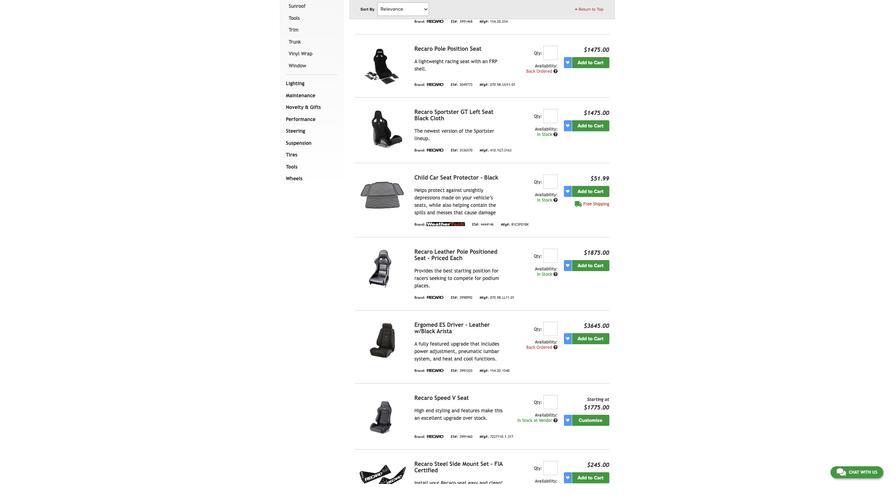 Task type: vqa. For each thing, say whether or not it's contained in the screenshot.


Task type: describe. For each thing, give the bounding box(es) containing it.
1 vertical spatial with
[[861, 470, 872, 475]]

1 vertical spatial tools link
[[285, 161, 336, 173]]

styling
[[436, 408, 450, 414]]

priced
[[432, 255, 449, 262]]

the inside the newest version of the sportster lineup.
[[465, 128, 473, 134]]

in for $1475.00
[[538, 132, 541, 137]]

es#3998992 - 070.98.ll11-01 - recaro leather pole positioned seat - priced each - provides the best starting position for racers seeking to compete for podium places. - recaro - audi bmw volkswagen mercedes benz mini porsche image
[[355, 249, 409, 289]]

qty: for recaro sportster gt left seat black cloth
[[534, 114, 543, 119]]

and down adjustment,
[[433, 356, 442, 362]]

vendor
[[539, 418, 553, 423]]

recaro - corporate logo image for pole
[[427, 82, 444, 86]]

a for recaro pole position seat
[[415, 59, 418, 64]]

seats,
[[415, 202, 428, 208]]

mfg#: 81csp01bk
[[501, 223, 529, 227]]

leather inside recaro leather pole positioned seat - priced each
[[435, 249, 456, 255]]

return
[[579, 7, 591, 12]]

es#: for gt
[[451, 149, 458, 153]]

protector
[[454, 174, 479, 181]]

question circle image for recaro speed v seat
[[554, 419, 558, 423]]

messes
[[437, 210, 453, 216]]

mfg#: left '154.20.254'
[[480, 20, 489, 24]]

left
[[470, 109, 481, 115]]

recaro for recaro steel side mount set - fia certified
[[415, 461, 433, 468]]

comments image
[[837, 468, 847, 477]]

vehicle's
[[474, 195, 493, 201]]

steering link
[[285, 125, 336, 137]]

cart for recaro leather pole positioned seat - priced each
[[594, 263, 604, 269]]

add to cart for recaro pole position seat
[[578, 60, 604, 66]]

qty: for ergomed es driver - leather w/black arista
[[534, 327, 543, 332]]

mfg#: 410.1gt.3163
[[480, 149, 512, 153]]

tires link
[[285, 149, 336, 161]]

es#: for seat
[[473, 223, 480, 227]]

es#: for driver
[[451, 369, 458, 373]]

6 add from the top
[[578, 475, 587, 481]]

weathertech - corporate logo image
[[427, 222, 465, 226]]

mfg#: 154.20.1540
[[480, 369, 510, 373]]

chat with us
[[850, 470, 878, 475]]

caret up image
[[575, 7, 578, 11]]

es#3049773 - 070.98.uu11-01 - recaro pole position seat - a lightweight racing seat with an frp shell. - recaro - audi bmw volkswagen mercedes benz mini porsche image
[[355, 46, 409, 86]]

provides the best starting position for racers seeking to compete for podium places.
[[415, 268, 500, 289]]

add to cart button for recaro pole position seat
[[572, 57, 610, 68]]

top
[[597, 7, 604, 12]]

compete
[[454, 276, 474, 281]]

tools inside interior subcategories element
[[289, 15, 300, 21]]

sort by
[[361, 7, 375, 12]]

add to cart button for recaro sportster gt left seat black cloth
[[572, 120, 610, 131]]

trunk
[[289, 39, 301, 45]]

recaro speed v seat link
[[415, 395, 469, 402]]

es#3536570 - 410.1gt.3163 - recaro sportster gt left seat black cloth - the newest version of the sportster lineup. - recaro - audi bmw volkswagen mercedes benz mini porsche image
[[355, 109, 409, 149]]

cart for child car seat protector - black
[[594, 189, 604, 195]]

add to wish list image for child car seat protector - black
[[566, 190, 570, 193]]

novelty & gifts
[[286, 105, 321, 110]]

shipping
[[594, 202, 610, 207]]

recaro - corporate logo image for es
[[427, 369, 444, 373]]

that inside helps protect against unsightly depressions made on your vehicle's seats, while also helping contain the spills and messes that cause damage
[[454, 210, 463, 216]]

qty: for child car seat protector - black
[[534, 180, 543, 185]]

recaro for recaro speed v seat
[[415, 395, 433, 402]]

back for ergomed es driver - leather w/black arista
[[527, 345, 536, 350]]

seat inside recaro sportster gt left seat black cloth
[[482, 109, 494, 115]]

pneumatic
[[459, 349, 482, 354]]

vinyl wrap link
[[288, 48, 336, 60]]

includes
[[481, 341, 500, 347]]

es#3991468 - 154.20.254 - recaro ergomed es seat - a fully featured upgrade that includes power adjustment, pneumatic lumbar system, and heat and cool functions. - recaro - audi bmw volkswagen mercedes benz mini porsche image
[[355, 0, 409, 19]]

v
[[453, 395, 456, 402]]

$1475.00 for recaro pole position seat
[[584, 46, 610, 53]]

mfg#: for ergomed es driver - leather w/black arista
[[480, 369, 489, 373]]

in stock at vendor
[[518, 418, 554, 423]]

car
[[430, 174, 439, 181]]

add to wish list image for recaro sportster gt left seat black cloth
[[566, 124, 570, 128]]

vinyl
[[289, 51, 300, 57]]

cart for recaro sportster gt left seat black cloth
[[594, 123, 604, 129]]

mfg#: for child car seat protector - black
[[501, 223, 510, 227]]

mount
[[463, 461, 479, 468]]

fully
[[419, 341, 429, 347]]

$1775.00
[[584, 404, 610, 411]]

wheels
[[286, 176, 303, 182]]

recaro for recaro leather pole positioned seat - priced each
[[415, 249, 433, 255]]

leather inside "ergomed es driver - leather w/black arista"
[[470, 322, 490, 328]]

the newest version of the sportster lineup.
[[415, 128, 495, 141]]

7227110.1.317
[[491, 435, 514, 439]]

3049773
[[460, 83, 473, 87]]

availability: for recaro sportster gt left seat black cloth
[[535, 127, 558, 132]]

novelty
[[286, 105, 304, 110]]

lightweight
[[419, 59, 444, 64]]

mfg#: for recaro speed v seat
[[480, 435, 489, 439]]

add to wish list image
[[566, 476, 570, 480]]

- inside recaro steel side mount set - fia certified
[[491, 461, 493, 468]]

to for first 'add to cart' button from the bottom of the page
[[589, 475, 593, 481]]

this
[[495, 408, 503, 414]]

to for 'add to cart' button for recaro leather pole positioned seat - priced each
[[589, 263, 593, 269]]

es#: left 3991468
[[451, 20, 458, 24]]

4444146
[[481, 223, 494, 227]]

functions.
[[475, 356, 497, 362]]

seat right position
[[470, 45, 482, 52]]

back ordered for $3645.00
[[527, 345, 554, 350]]

racing
[[446, 59, 459, 64]]

driver
[[448, 322, 464, 328]]

made
[[442, 195, 454, 201]]

depressions
[[415, 195, 441, 201]]

over
[[463, 415, 473, 421]]

in stock for $51.99
[[538, 198, 554, 203]]

availability: for recaro pole position seat
[[535, 63, 558, 68]]

shell.
[[415, 66, 427, 72]]

410.1gt.3163
[[491, 149, 512, 153]]

1 customize link from the top
[[572, 0, 610, 10]]

- inside recaro leather pole positioned seat - priced each
[[428, 255, 430, 262]]

high end styling and features make this an excellent upgrade over stock.
[[415, 408, 503, 421]]

070.98.ll11-
[[491, 296, 511, 300]]

recaro speed v seat
[[415, 395, 469, 402]]

recaro sportster gt left seat black cloth link
[[415, 109, 494, 122]]

to inside provides the best starting position for racers seeking to compete for podium places.
[[448, 276, 453, 281]]

es#: for position
[[451, 83, 458, 87]]

0 horizontal spatial at
[[534, 418, 538, 423]]

at inside starting at $1775.00
[[605, 397, 610, 402]]

&
[[305, 105, 309, 110]]

add to cart button for child car seat protector - black
[[572, 186, 610, 197]]

recaro steel side mount set - fia certified link
[[415, 461, 503, 474]]

add for ergomed es driver - leather w/black arista
[[578, 336, 587, 342]]

154.20.254
[[491, 20, 508, 24]]

add to wish list image for recaro leather pole positioned seat - priced each
[[566, 264, 570, 268]]

features
[[461, 408, 480, 414]]

by
[[370, 7, 375, 12]]

to for recaro pole position seat 'add to cart' button
[[589, 60, 593, 66]]

cause
[[465, 210, 477, 216]]

recaro steel side mount set - fia certified
[[415, 461, 503, 474]]

upgrade inside the a fully featured upgrade that includes power adjustment, pneumatic lumbar system, and heat and cool functions.
[[451, 341, 469, 347]]

tires
[[286, 152, 298, 158]]

2 customize from the top
[[579, 418, 603, 424]]

brand: for child car seat protector - black
[[415, 223, 426, 227]]

black for recaro sportster gt left seat black cloth
[[415, 115, 429, 122]]

0 vertical spatial tools link
[[288, 12, 336, 24]]

es#: 3991460
[[451, 435, 473, 439]]

3991468
[[460, 20, 473, 24]]

add to wish list image for recaro pole position seat
[[566, 61, 570, 64]]

in for $1875.00
[[538, 272, 541, 277]]

frp
[[490, 59, 498, 64]]

adjustment,
[[430, 349, 457, 354]]

brand: for recaro sportster gt left seat black cloth
[[415, 149, 426, 153]]

in stock for $1875.00
[[538, 272, 554, 277]]

position
[[448, 45, 469, 52]]

power
[[415, 349, 429, 354]]

01 for recaro leather pole positioned seat - priced each
[[511, 296, 515, 300]]

while
[[429, 202, 441, 208]]

lighting link
[[285, 78, 336, 90]]

in for $51.99
[[538, 198, 541, 203]]

ordered for $3645.00
[[537, 345, 553, 350]]

es#: 3998992
[[451, 296, 473, 300]]

maintenance
[[286, 93, 316, 98]]

child car seat protector - black
[[415, 174, 499, 181]]

version
[[442, 128, 458, 134]]

window link
[[288, 60, 336, 72]]

seat right car
[[441, 174, 452, 181]]

performance
[[286, 116, 316, 122]]

mfg#: 154.20.254
[[480, 20, 508, 24]]

and inside the high end styling and features make this an excellent upgrade over stock.
[[452, 408, 460, 414]]

availability: for recaro speed v seat
[[535, 413, 558, 418]]

6 cart from the top
[[594, 475, 604, 481]]

an inside the high end styling and features make this an excellent upgrade over stock.
[[415, 415, 420, 421]]

0 horizontal spatial for
[[475, 276, 482, 281]]



Task type: locate. For each thing, give the bounding box(es) containing it.
4 add to cart button from the top
[[572, 260, 610, 271]]

for down position
[[475, 276, 482, 281]]

0 vertical spatial tools
[[289, 15, 300, 21]]

a lightweight racing seat with an frp shell.
[[415, 59, 498, 72]]

black up 'vehicle's'
[[485, 174, 499, 181]]

1 vertical spatial customize
[[579, 418, 603, 424]]

availability:
[[535, 63, 558, 68], [535, 127, 558, 132], [535, 192, 558, 197], [535, 267, 558, 272], [535, 340, 558, 345], [535, 413, 558, 418], [535, 479, 558, 484]]

maintenance link
[[285, 90, 336, 102]]

brand: for recaro leather pole positioned seat - priced each
[[415, 296, 426, 300]]

stock
[[542, 132, 553, 137], [542, 198, 553, 203], [542, 272, 553, 277], [523, 418, 533, 423]]

tools link
[[288, 12, 336, 24], [285, 161, 336, 173]]

and
[[427, 210, 436, 216], [433, 356, 442, 362], [455, 356, 463, 362], [452, 408, 460, 414]]

on
[[456, 195, 461, 201]]

0 vertical spatial customize
[[579, 1, 603, 7]]

es#: 3536570
[[451, 149, 473, 153]]

1 in stock from the top
[[538, 132, 554, 137]]

the inside provides the best starting position for racers seeking to compete for podium places.
[[435, 268, 442, 274]]

recaro left the "steel"
[[415, 461, 433, 468]]

the
[[465, 128, 473, 134], [489, 202, 496, 208], [435, 268, 442, 274]]

0 horizontal spatial with
[[471, 59, 481, 64]]

es#: left the 3536570
[[451, 149, 458, 153]]

5 brand: from the top
[[415, 296, 426, 300]]

1 horizontal spatial leather
[[470, 322, 490, 328]]

black inside recaro sportster gt left seat black cloth
[[415, 115, 429, 122]]

question circle image for ergomed es driver - leather w/black arista
[[554, 346, 558, 350]]

for up podium
[[492, 268, 499, 274]]

recaro inside recaro leather pole positioned seat - priced each
[[415, 249, 433, 255]]

gt
[[461, 109, 468, 115]]

2 customize link from the top
[[572, 415, 610, 426]]

recaro - corporate logo image left es#: 3991468
[[427, 19, 444, 23]]

1 vertical spatial $1475.00
[[584, 110, 610, 116]]

1 horizontal spatial black
[[485, 174, 499, 181]]

sunroof
[[289, 3, 306, 9]]

damage
[[479, 210, 496, 216]]

1 vertical spatial sportster
[[474, 128, 495, 134]]

1 qty: from the top
[[534, 51, 543, 56]]

5 add to cart from the top
[[578, 336, 604, 342]]

at
[[605, 397, 610, 402], [534, 418, 538, 423]]

recaro sportster gt left seat black cloth
[[415, 109, 494, 122]]

- left the priced at the bottom of page
[[428, 255, 430, 262]]

es#: 3991468
[[451, 20, 473, 24]]

child
[[415, 174, 428, 181]]

2 qty: from the top
[[534, 114, 543, 119]]

mfg#: left 81csp01bk on the top of the page
[[501, 223, 510, 227]]

0 vertical spatial ordered
[[537, 69, 553, 74]]

0 vertical spatial sportster
[[435, 109, 459, 115]]

high
[[415, 408, 425, 414]]

0 horizontal spatial the
[[435, 268, 442, 274]]

stock for $1875.00
[[542, 272, 553, 277]]

recaro - corporate logo image
[[427, 19, 444, 23], [427, 82, 444, 86], [427, 148, 444, 152], [427, 295, 444, 299], [427, 369, 444, 373], [427, 435, 444, 439]]

1 add to wish list image from the top
[[566, 61, 570, 64]]

mfg#: left 070.98.ll11-
[[480, 296, 489, 300]]

add to wish list image for ergomed es driver - leather w/black arista
[[566, 337, 570, 341]]

the right of
[[465, 128, 473, 134]]

1 back from the top
[[527, 69, 536, 74]]

add for recaro pole position seat
[[578, 60, 587, 66]]

0 horizontal spatial that
[[454, 210, 463, 216]]

es#: 3049773
[[451, 83, 473, 87]]

seat up provides
[[415, 255, 426, 262]]

mfg#: for recaro leather pole positioned seat - priced each
[[480, 296, 489, 300]]

1 horizontal spatial that
[[471, 341, 480, 347]]

6 recaro - corporate logo image from the top
[[427, 435, 444, 439]]

1 availability: from the top
[[535, 63, 558, 68]]

1 recaro from the top
[[415, 45, 433, 52]]

2 vertical spatial the
[[435, 268, 442, 274]]

2 back ordered from the top
[[527, 345, 554, 350]]

add to cart button for recaro leather pole positioned seat - priced each
[[572, 260, 610, 271]]

es#: left 3998992
[[451, 296, 458, 300]]

3 recaro - corporate logo image from the top
[[427, 148, 444, 152]]

novelty & gifts link
[[285, 102, 336, 114]]

chat
[[850, 470, 860, 475]]

and down "while"
[[427, 210, 436, 216]]

6 qty: from the top
[[534, 400, 543, 405]]

2 recaro - corporate logo image from the top
[[427, 82, 444, 86]]

brand: for recaro pole position seat
[[415, 83, 426, 87]]

4 cart from the top
[[594, 263, 604, 269]]

5 add to cart button from the top
[[572, 333, 610, 344]]

None number field
[[544, 46, 558, 60], [544, 109, 558, 123], [544, 175, 558, 189], [544, 249, 558, 263], [544, 322, 558, 336], [544, 395, 558, 409], [544, 461, 558, 476], [544, 46, 558, 60], [544, 109, 558, 123], [544, 175, 558, 189], [544, 249, 558, 263], [544, 322, 558, 336], [544, 395, 558, 409], [544, 461, 558, 476]]

cool
[[464, 356, 473, 362]]

question circle image for recaro leather pole positioned seat - priced each
[[554, 272, 558, 277]]

5 recaro - corporate logo image from the top
[[427, 369, 444, 373]]

that down helping
[[454, 210, 463, 216]]

recaro for recaro sportster gt left seat black cloth
[[415, 109, 433, 115]]

an inside a lightweight racing seat with an frp shell.
[[483, 59, 488, 64]]

recaro - corporate logo image down places.
[[427, 295, 444, 299]]

cart for recaro pole position seat
[[594, 60, 604, 66]]

3 cart from the top
[[594, 189, 604, 195]]

recaro leather pole positioned seat - priced each
[[415, 249, 498, 262]]

with
[[471, 59, 481, 64], [861, 470, 872, 475]]

1 vertical spatial upgrade
[[444, 415, 462, 421]]

1 add from the top
[[578, 60, 587, 66]]

1 ordered from the top
[[537, 69, 553, 74]]

5 add from the top
[[578, 336, 587, 342]]

1 horizontal spatial the
[[465, 128, 473, 134]]

recaro leather pole positioned seat - priced each link
[[415, 249, 498, 262]]

add to wish list image
[[566, 61, 570, 64], [566, 124, 570, 128], [566, 190, 570, 193], [566, 264, 570, 268], [566, 337, 570, 341], [566, 419, 570, 422]]

seat
[[470, 45, 482, 52], [482, 109, 494, 115], [441, 174, 452, 181], [415, 255, 426, 262], [458, 395, 469, 402]]

0 vertical spatial that
[[454, 210, 463, 216]]

6 add to cart button from the top
[[572, 473, 610, 484]]

2 vertical spatial in stock
[[538, 272, 554, 277]]

0 vertical spatial at
[[605, 397, 610, 402]]

leather up includes
[[470, 322, 490, 328]]

- up unsightly
[[481, 174, 483, 181]]

question circle image
[[554, 69, 558, 73], [554, 132, 558, 137], [554, 272, 558, 277], [554, 346, 558, 350], [554, 419, 558, 423]]

sort
[[361, 7, 369, 12]]

seat right v at right
[[458, 395, 469, 402]]

0 horizontal spatial leather
[[435, 249, 456, 255]]

upgrade down 'styling'
[[444, 415, 462, 421]]

1 horizontal spatial pole
[[457, 249, 469, 255]]

1 vertical spatial the
[[489, 202, 496, 208]]

es#: left 3049773
[[451, 83, 458, 87]]

protect
[[428, 187, 445, 193]]

0 vertical spatial an
[[483, 59, 488, 64]]

- inside "ergomed es driver - leather w/black arista"
[[466, 322, 468, 328]]

brand: for recaro speed v seat
[[415, 435, 426, 439]]

stock for $1475.00
[[542, 132, 553, 137]]

against
[[446, 187, 462, 193]]

5 cart from the top
[[594, 336, 604, 342]]

1 horizontal spatial sportster
[[474, 128, 495, 134]]

recaro - corporate logo image for leather
[[427, 295, 444, 299]]

ergomed
[[415, 322, 438, 328]]

excellent
[[422, 415, 442, 421]]

2 back from the top
[[527, 345, 536, 350]]

with right seat
[[471, 59, 481, 64]]

add for child car seat protector - black
[[578, 189, 587, 195]]

recaro - corporate logo image down system,
[[427, 369, 444, 373]]

1 vertical spatial that
[[471, 341, 480, 347]]

add to cart button
[[572, 57, 610, 68], [572, 120, 610, 131], [572, 186, 610, 197], [572, 260, 610, 271], [572, 333, 610, 344], [572, 473, 610, 484]]

the inside helps protect against unsightly depressions made on your vehicle's seats, while also helping contain the spills and messes that cause damage
[[489, 202, 496, 208]]

mfg#: 7227110.1.317
[[480, 435, 514, 439]]

recaro - corporate logo image for sportster
[[427, 148, 444, 152]]

0 horizontal spatial an
[[415, 415, 420, 421]]

5 add to wish list image from the top
[[566, 337, 570, 341]]

1 vertical spatial for
[[475, 276, 482, 281]]

$245.00
[[588, 462, 610, 469]]

in stock for $1475.00
[[538, 132, 554, 137]]

0 vertical spatial leather
[[435, 249, 456, 255]]

3 availability: from the top
[[535, 192, 558, 197]]

qty: for recaro leather pole positioned seat - priced each
[[534, 254, 543, 259]]

that
[[454, 210, 463, 216], [471, 341, 480, 347]]

es#4444146 - 81csp01bk - child car seat protector - black - helps protect against unsightly depressions made on your vehicles seats, while also helping contain the spills and messes that cause damage - weathertech - audi bmw volkswagen mercedes benz mini porsche image
[[355, 175, 409, 215]]

steel
[[435, 461, 448, 468]]

3 add to cart button from the top
[[572, 186, 610, 197]]

back ordered for $1475.00
[[527, 69, 554, 74]]

6 add to cart from the top
[[578, 475, 604, 481]]

sportster left the gt
[[435, 109, 459, 115]]

3 question circle image from the top
[[554, 272, 558, 277]]

wheels link
[[285, 173, 336, 185]]

starting
[[455, 268, 472, 274]]

free shipping
[[584, 202, 610, 207]]

1 horizontal spatial at
[[605, 397, 610, 402]]

es#: left the 4444146
[[473, 223, 480, 227]]

customize right caret up icon
[[579, 1, 603, 7]]

a inside the a fully featured upgrade that includes power adjustment, pneumatic lumbar system, and heat and cool functions.
[[415, 341, 418, 347]]

1 brand: from the top
[[415, 20, 426, 24]]

0 vertical spatial black
[[415, 115, 429, 122]]

1 horizontal spatial with
[[861, 470, 872, 475]]

stock for $51.99
[[542, 198, 553, 203]]

lineup.
[[415, 136, 430, 141]]

each
[[450, 255, 463, 262]]

at right starting
[[605, 397, 610, 402]]

mfg#: left 410.1gt.3163
[[480, 149, 489, 153]]

2 question circle image from the top
[[554, 132, 558, 137]]

to for ergomed es driver - leather w/black arista's 'add to cart' button
[[589, 336, 593, 342]]

0 vertical spatial for
[[492, 268, 499, 274]]

4 add to wish list image from the top
[[566, 264, 570, 268]]

us
[[873, 470, 878, 475]]

tools link up wheels
[[285, 161, 336, 173]]

spills
[[415, 210, 426, 216]]

1 vertical spatial black
[[485, 174, 499, 181]]

cart
[[594, 60, 604, 66], [594, 123, 604, 129], [594, 189, 604, 195], [594, 263, 604, 269], [594, 336, 604, 342], [594, 475, 604, 481]]

- left fia
[[491, 461, 493, 468]]

provides
[[415, 268, 433, 274]]

2 $1475.00 from the top
[[584, 110, 610, 116]]

a inside a lightweight racing seat with an frp shell.
[[415, 59, 418, 64]]

sportster inside the newest version of the sportster lineup.
[[474, 128, 495, 134]]

1 add to cart button from the top
[[572, 57, 610, 68]]

es#: left 3991460
[[451, 435, 458, 439]]

2 recaro from the top
[[415, 109, 433, 115]]

2 in stock from the top
[[538, 198, 554, 203]]

recaro inside recaro steel side mount set - fia certified
[[415, 461, 433, 468]]

tools link down sunroof
[[288, 12, 336, 24]]

3 add from the top
[[578, 189, 587, 195]]

6 availability: from the top
[[535, 413, 558, 418]]

in stock
[[538, 132, 554, 137], [538, 198, 554, 203], [538, 272, 554, 277]]

7 availability: from the top
[[535, 479, 558, 484]]

trim link
[[288, 24, 336, 36]]

add for recaro sportster gt left seat black cloth
[[578, 123, 587, 129]]

tools up "trim"
[[289, 15, 300, 21]]

$51.99
[[591, 175, 610, 182]]

4 add from the top
[[578, 263, 587, 269]]

mfg#: 070.98.uu11-01
[[480, 83, 516, 87]]

0 horizontal spatial sportster
[[435, 109, 459, 115]]

0 horizontal spatial black
[[415, 115, 429, 122]]

an down high
[[415, 415, 420, 421]]

pole up starting
[[457, 249, 469, 255]]

0 vertical spatial back ordered
[[527, 69, 554, 74]]

at left vendor
[[534, 418, 538, 423]]

1 add to cart from the top
[[578, 60, 604, 66]]

01 for recaro pole position seat
[[512, 83, 516, 87]]

that inside the a fully featured upgrade that includes power adjustment, pneumatic lumbar system, and heat and cool functions.
[[471, 341, 480, 347]]

lumbar
[[484, 349, 499, 354]]

pole inside recaro leather pole positioned seat - priced each
[[457, 249, 469, 255]]

es#: for pole
[[451, 296, 458, 300]]

to for child car seat protector - black 'add to cart' button
[[589, 189, 593, 195]]

1 vertical spatial customize link
[[572, 415, 610, 426]]

2 add to cart button from the top
[[572, 120, 610, 131]]

customize link
[[572, 0, 610, 10], [572, 415, 610, 426]]

with left us
[[861, 470, 872, 475]]

3 add to wish list image from the top
[[566, 190, 570, 193]]

upgrade
[[451, 341, 469, 347], [444, 415, 462, 421]]

sportster inside recaro sportster gt left seat black cloth
[[435, 109, 459, 115]]

1 customize from the top
[[579, 1, 603, 7]]

1 vertical spatial an
[[415, 415, 420, 421]]

availability: for ergomed es driver - leather w/black arista
[[535, 340, 558, 345]]

1 vertical spatial pole
[[457, 249, 469, 255]]

0 vertical spatial back
[[527, 69, 536, 74]]

1 vertical spatial back
[[527, 345, 536, 350]]

also
[[443, 202, 452, 208]]

add for recaro leather pole positioned seat - priced each
[[578, 263, 587, 269]]

1 horizontal spatial for
[[492, 268, 499, 274]]

and down v at right
[[452, 408, 460, 414]]

2 ordered from the top
[[537, 345, 553, 350]]

unsightly
[[464, 187, 484, 193]]

availability: for child car seat protector - black
[[535, 192, 558, 197]]

of
[[459, 128, 464, 134]]

the up damage
[[489, 202, 496, 208]]

5 question circle image from the top
[[554, 419, 558, 423]]

1 recaro - corporate logo image from the top
[[427, 19, 444, 23]]

a for ergomed es driver - leather w/black arista
[[415, 341, 418, 347]]

recaro up provides
[[415, 249, 433, 255]]

3991460
[[460, 435, 473, 439]]

4 brand: from the top
[[415, 223, 426, 227]]

starting
[[588, 397, 604, 402]]

1 vertical spatial a
[[415, 341, 418, 347]]

cart for ergomed es driver - leather w/black arista
[[594, 336, 604, 342]]

upgrade up pneumatic
[[451, 341, 469, 347]]

stock.
[[475, 415, 488, 421]]

4 recaro from the top
[[415, 395, 433, 402]]

return to top
[[578, 7, 604, 12]]

1 vertical spatial at
[[534, 418, 538, 423]]

1 vertical spatial ordered
[[537, 345, 553, 350]]

1 vertical spatial back ordered
[[527, 345, 554, 350]]

0 vertical spatial a
[[415, 59, 418, 64]]

es#3991460 - 7227110.1.317 - recaro speed v seat - high end styling and features make this an excellent upgrade over stock. - recaro - audi bmw volkswagen mercedes benz mini porsche image
[[355, 395, 409, 436]]

7 brand: from the top
[[415, 435, 426, 439]]

0 vertical spatial pole
[[435, 45, 446, 52]]

to for recaro sportster gt left seat black cloth's 'add to cart' button
[[589, 123, 593, 129]]

es#: left '3991203'
[[451, 369, 458, 373]]

2 brand: from the top
[[415, 83, 426, 87]]

qty: for recaro speed v seat
[[534, 400, 543, 405]]

upgrade inside the high end styling and features make this an excellent upgrade over stock.
[[444, 415, 462, 421]]

interior subcategories element
[[286, 0, 338, 75]]

recaro - corporate logo image down lineup.
[[427, 148, 444, 152]]

es#: 3991203
[[451, 369, 473, 373]]

mfg#: for recaro sportster gt left seat black cloth
[[480, 149, 489, 153]]

a up shell.
[[415, 59, 418, 64]]

seat right the left
[[482, 109, 494, 115]]

recaro up high
[[415, 395, 433, 402]]

$1475.00 for recaro sportster gt left seat black cloth
[[584, 110, 610, 116]]

2 add from the top
[[578, 123, 587, 129]]

070.98.uu11-
[[491, 83, 512, 87]]

mfg#: left 7227110.1.317
[[480, 435, 489, 439]]

2 a from the top
[[415, 341, 418, 347]]

an left frp
[[483, 59, 488, 64]]

and inside helps protect against unsightly depressions made on your vehicle's seats, while also helping contain the spills and messes that cause damage
[[427, 210, 436, 216]]

5 recaro from the top
[[415, 461, 433, 468]]

back for recaro pole position seat
[[527, 69, 536, 74]]

black up the
[[415, 115, 429, 122]]

question circle image for recaro sportster gt left seat black cloth
[[554, 132, 558, 137]]

back
[[527, 69, 536, 74], [527, 345, 536, 350]]

mfg#: down functions.
[[480, 369, 489, 373]]

3 recaro from the top
[[415, 249, 433, 255]]

add to cart
[[578, 60, 604, 66], [578, 123, 604, 129], [578, 189, 604, 195], [578, 263, 604, 269], [578, 336, 604, 342], [578, 475, 604, 481]]

that up pneumatic
[[471, 341, 480, 347]]

3536570
[[460, 149, 473, 153]]

speed
[[435, 395, 451, 402]]

es#3991203 - 154.20.1540 - ergomed es driver - leather w/black arista - a fully featured upgrade that includes power adjustment, pneumatic lumbar system, and heat and cool functions. - recaro - audi bmw volkswagen mercedes benz mini porsche image
[[355, 322, 409, 363]]

es#: 4444146
[[473, 223, 494, 227]]

customize down the '$1775.00'
[[579, 418, 603, 424]]

add to cart for recaro leather pole positioned seat - priced each
[[578, 263, 604, 269]]

es#: for v
[[451, 435, 458, 439]]

1 back ordered from the top
[[527, 69, 554, 74]]

2 add to wish list image from the top
[[566, 124, 570, 128]]

7 qty: from the top
[[534, 466, 543, 471]]

the up seeking
[[435, 268, 442, 274]]

1 vertical spatial leather
[[470, 322, 490, 328]]

black for child car seat protector - black
[[485, 174, 499, 181]]

return to top link
[[575, 6, 604, 12]]

0 vertical spatial 01
[[512, 83, 516, 87]]

seat inside recaro leather pole positioned seat - priced each
[[415, 255, 426, 262]]

helps
[[415, 187, 427, 193]]

brand:
[[415, 20, 426, 24], [415, 83, 426, 87], [415, 149, 426, 153], [415, 223, 426, 227], [415, 296, 426, 300], [415, 369, 426, 373], [415, 435, 426, 439]]

recaro up lightweight
[[415, 45, 433, 52]]

helping
[[453, 202, 470, 208]]

a left fully
[[415, 341, 418, 347]]

recaro - corporate logo image for speed
[[427, 435, 444, 439]]

best
[[444, 268, 453, 274]]

suspension
[[286, 140, 312, 146]]

customize
[[579, 1, 603, 7], [579, 418, 603, 424]]

recaro for recaro pole position seat
[[415, 45, 433, 52]]

system,
[[415, 356, 432, 362]]

vinyl wrap
[[289, 51, 313, 57]]

0 vertical spatial with
[[471, 59, 481, 64]]

mfg#: for recaro pole position seat
[[480, 83, 489, 87]]

1 question circle image from the top
[[554, 69, 558, 73]]

recaro - corporate logo image down lightweight
[[427, 82, 444, 86]]

recaro up the
[[415, 109, 433, 115]]

4 add to cart from the top
[[578, 263, 604, 269]]

3 add to cart from the top
[[578, 189, 604, 195]]

5 availability: from the top
[[535, 340, 558, 345]]

and left cool
[[455, 356, 463, 362]]

1 $1475.00 from the top
[[584, 46, 610, 53]]

mfg#: left the 070.98.uu11-
[[480, 83, 489, 87]]

1 horizontal spatial an
[[483, 59, 488, 64]]

5 qty: from the top
[[534, 327, 543, 332]]

1 a from the top
[[415, 59, 418, 64]]

0 vertical spatial $1475.00
[[584, 46, 610, 53]]

4 availability: from the top
[[535, 267, 558, 272]]

- right driver
[[466, 322, 468, 328]]

qty: for recaro pole position seat
[[534, 51, 543, 56]]

0 vertical spatial in stock
[[538, 132, 554, 137]]

add to cart button for ergomed es driver - leather w/black arista
[[572, 333, 610, 344]]

brand: for ergomed es driver - leather w/black arista
[[415, 369, 426, 373]]

1 vertical spatial in stock
[[538, 198, 554, 203]]

sunroof link
[[288, 0, 336, 12]]

3 brand: from the top
[[415, 149, 426, 153]]

sportster down the left
[[474, 128, 495, 134]]

heat
[[443, 356, 453, 362]]

mfg#: 070.98.ll11-01
[[480, 296, 515, 300]]

1 vertical spatial tools
[[286, 164, 298, 170]]

1 vertical spatial 01
[[511, 296, 515, 300]]

4 qty: from the top
[[534, 254, 543, 259]]

3 in stock from the top
[[538, 272, 554, 277]]

question circle image
[[554, 198, 558, 202]]

recaro inside recaro sportster gt left seat black cloth
[[415, 109, 433, 115]]

with inside a lightweight racing seat with an frp shell.
[[471, 59, 481, 64]]

0 vertical spatial customize link
[[572, 0, 610, 10]]

end
[[426, 408, 434, 414]]

pole up lightweight
[[435, 45, 446, 52]]

es#4626821 - 7207450ana - recaro steel side mount set - fia certified - install your recaro seat easy and clean! - recaro - audi bmw volkswagen mercedes benz mini porsche image
[[355, 461, 409, 485]]

6 brand: from the top
[[415, 369, 426, 373]]

ordered for $1475.00
[[537, 69, 553, 74]]

add to cart for child car seat protector - black
[[578, 189, 604, 195]]

add to cart for ergomed es driver - leather w/black arista
[[578, 336, 604, 342]]

2 horizontal spatial the
[[489, 202, 496, 208]]

0 vertical spatial the
[[465, 128, 473, 134]]

3 qty: from the top
[[534, 180, 543, 185]]

your
[[463, 195, 472, 201]]

0 horizontal spatial pole
[[435, 45, 446, 52]]

leather up best
[[435, 249, 456, 255]]

2 availability: from the top
[[535, 127, 558, 132]]

position
[[473, 268, 491, 274]]

1 cart from the top
[[594, 60, 604, 66]]

6 add to wish list image from the top
[[566, 419, 570, 422]]

add to cart for recaro sportster gt left seat black cloth
[[578, 123, 604, 129]]

4 question circle image from the top
[[554, 346, 558, 350]]

0 vertical spatial upgrade
[[451, 341, 469, 347]]

2 add to cart from the top
[[578, 123, 604, 129]]

recaro - corporate logo image down excellent
[[427, 435, 444, 439]]

add to wish list image for recaro speed v seat
[[566, 419, 570, 422]]

performance link
[[285, 114, 336, 125]]

chat with us link
[[831, 467, 884, 479]]

2 cart from the top
[[594, 123, 604, 129]]

availability: for recaro leather pole positioned seat - priced each
[[535, 267, 558, 272]]

4 recaro - corporate logo image from the top
[[427, 295, 444, 299]]

question circle image for recaro pole position seat
[[554, 69, 558, 73]]

tools down tires
[[286, 164, 298, 170]]



